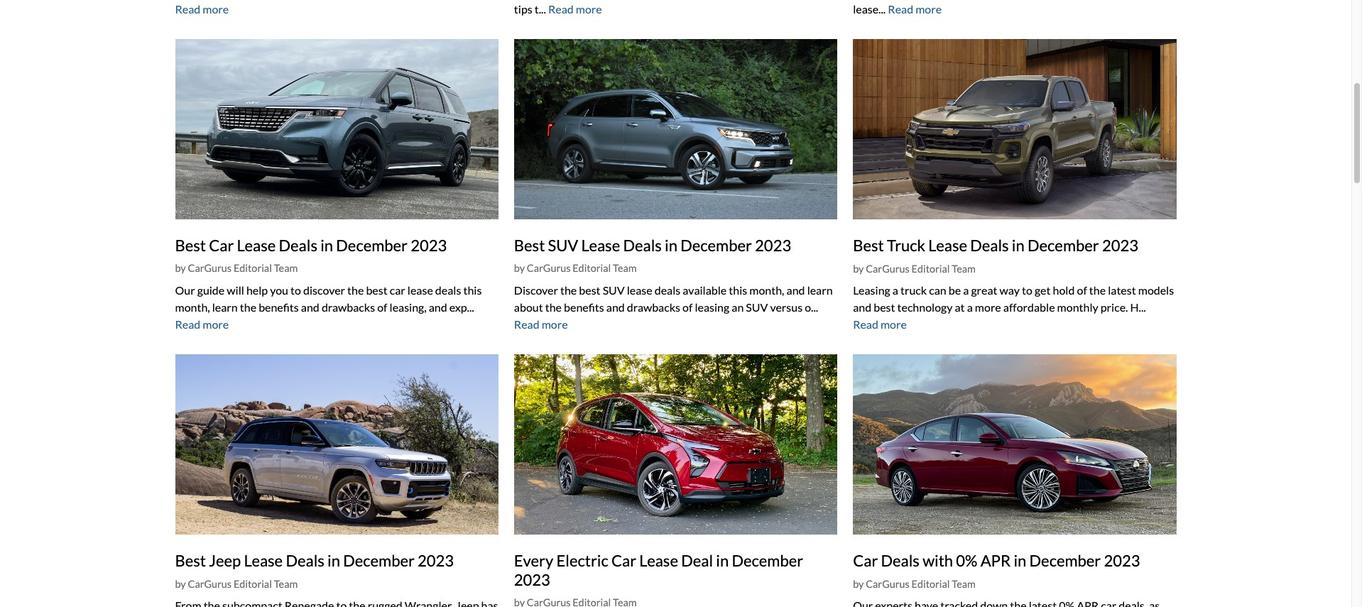 Task type: describe. For each thing, give the bounding box(es) containing it.
monthly
[[1057, 301, 1099, 314]]

latest
[[1108, 283, 1136, 297]]

best truck lease deals in december 2023
[[853, 236, 1139, 255]]

editorial for truck
[[912, 262, 950, 275]]

team for jeep
[[274, 578, 298, 590]]

help
[[246, 283, 268, 297]]

hold
[[1053, 283, 1075, 297]]

the inside leasing a truck can be a great way to get hold of the latest models and best technology at a more affordable monthly price. h... read more
[[1089, 283, 1106, 297]]

best truck lease deals in december 2023 image
[[853, 39, 1177, 220]]

exp...
[[449, 301, 474, 314]]

best jeep lease deals in december 2023 link
[[175, 551, 454, 571]]

best inside discover the best suv lease deals available this month, and learn about the benefits and drawbacks of leasing an suv versus o... read more
[[579, 283, 601, 297]]

0 horizontal spatial car
[[209, 236, 234, 255]]

2 read more from the left
[[548, 2, 602, 15]]

our
[[175, 283, 195, 297]]

read inside our guide will help you to discover the best car lease deals this month, learn the benefits and drawbacks of leasing, and exp... read more
[[175, 318, 200, 331]]

best suv lease deals in december 2023 link
[[514, 236, 791, 255]]

december inside the every electric car lease deal in december 2023
[[732, 551, 803, 571]]

3 read more from the left
[[888, 2, 942, 15]]

will
[[227, 283, 244, 297]]

cargurus for suv
[[527, 262, 571, 275]]

by for best car lease deals in december 2023
[[175, 262, 186, 275]]

to inside leasing a truck can be a great way to get hold of the latest models and best technology at a more affordable monthly price. h... read more
[[1022, 283, 1033, 297]]

by for best truck lease deals in december 2023
[[853, 262, 864, 275]]

you
[[270, 283, 288, 297]]

best car lease deals in december 2023 image
[[175, 39, 498, 220]]

lease inside discover the best suv lease deals available this month, and learn about the benefits and drawbacks of leasing an suv versus o... read more
[[627, 283, 653, 297]]

a right the be
[[963, 283, 969, 297]]

in inside the every electric car lease deal in december 2023
[[716, 551, 729, 571]]

best for best car lease deals in december 2023
[[175, 236, 206, 255]]

available
[[683, 283, 727, 297]]

apr
[[981, 552, 1011, 571]]

0%
[[956, 552, 978, 571]]

discover the best suv lease deals available this month, and learn about the benefits and drawbacks of leasing an suv versus o... read more
[[514, 283, 833, 331]]

car
[[390, 283, 405, 297]]

in for truck
[[1012, 236, 1025, 255]]

learn inside our guide will help you to discover the best car lease deals this month, learn the benefits and drawbacks of leasing, and exp... read more
[[212, 301, 238, 314]]

in for suv
[[665, 236, 678, 255]]

read inside discover the best suv lease deals available this month, and learn about the benefits and drawbacks of leasing an suv versus o... read more
[[514, 318, 540, 331]]

2023 for best car lease deals in december 2023
[[411, 236, 447, 255]]

car inside the every electric car lease deal in december 2023
[[611, 551, 636, 571]]

car deals with 0% apr in december 2023 link
[[853, 552, 1140, 571]]

our guide will help you to discover the best car lease deals this month, learn the benefits and drawbacks of leasing, and exp... read more
[[175, 283, 482, 331]]

lease for jeep
[[244, 551, 283, 571]]

car deals with 0% apr in december 2023 image
[[853, 355, 1177, 535]]

learn inside discover the best suv lease deals available this month, and learn about the benefits and drawbacks of leasing an suv versus o... read more
[[807, 283, 833, 297]]

best jeep lease deals in december 2023 image
[[175, 355, 498, 535]]

jeep
[[209, 551, 241, 571]]

lease for truck
[[929, 236, 967, 255]]

a left truck
[[893, 283, 898, 297]]

drawbacks inside discover the best suv lease deals available this month, and learn about the benefits and drawbacks of leasing an suv versus o... read more
[[627, 301, 680, 314]]

month, inside discover the best suv lease deals available this month, and learn about the benefits and drawbacks of leasing an suv versus o... read more
[[750, 283, 784, 297]]

best car lease deals in december 2023 link
[[175, 236, 447, 255]]

an
[[732, 301, 744, 314]]

team for deals
[[952, 578, 976, 590]]

1 vertical spatial suv
[[603, 283, 625, 297]]

every
[[514, 551, 553, 571]]

cargurus for truck
[[866, 262, 910, 275]]

lease inside our guide will help you to discover the best car lease deals this month, learn the benefits and drawbacks of leasing, and exp... read more
[[408, 283, 433, 297]]

get
[[1035, 283, 1051, 297]]

lease for car
[[237, 236, 276, 255]]

best inside leasing a truck can be a great way to get hold of the latest models and best technology at a more affordable monthly price. h... read more
[[874, 301, 895, 314]]

of inside discover the best suv lease deals available this month, and learn about the benefits and drawbacks of leasing an suv versus o... read more
[[683, 301, 693, 314]]

models
[[1138, 283, 1174, 297]]

by cargurus editorial team for suv
[[514, 262, 637, 275]]



Task type: locate. For each thing, give the bounding box(es) containing it.
car deals with 0% apr in december 2023
[[853, 552, 1140, 571]]

in
[[320, 236, 333, 255], [665, 236, 678, 255], [1012, 236, 1025, 255], [327, 551, 340, 571], [716, 551, 729, 571], [1014, 552, 1027, 571]]

best
[[175, 236, 206, 255], [514, 236, 545, 255], [853, 236, 884, 255], [175, 551, 206, 571]]

0 horizontal spatial learn
[[212, 301, 238, 314]]

2 horizontal spatial read more
[[888, 2, 942, 15]]

0 horizontal spatial deals
[[435, 283, 461, 297]]

in for car
[[320, 236, 333, 255]]

by cargurus editorial team up discover
[[514, 262, 637, 275]]

best inside our guide will help you to discover the best car lease deals this month, learn the benefits and drawbacks of leasing, and exp... read more
[[366, 283, 388, 297]]

0 horizontal spatial this
[[463, 283, 482, 297]]

team for car
[[274, 262, 298, 275]]

best suv lease deals in december 2023 image
[[514, 39, 838, 220]]

benefits inside our guide will help you to discover the best car lease deals this month, learn the benefits and drawbacks of leasing, and exp... read more
[[259, 301, 299, 314]]

best for best suv lease deals in december 2023
[[514, 236, 545, 255]]

1 horizontal spatial month,
[[750, 283, 784, 297]]

0 vertical spatial suv
[[548, 236, 578, 255]]

truck
[[901, 283, 927, 297]]

team up the be
[[952, 262, 976, 275]]

deals inside discover the best suv lease deals available this month, and learn about the benefits and drawbacks of leasing an suv versus o... read more
[[655, 283, 681, 297]]

best left jeep
[[175, 551, 206, 571]]

read more link
[[175, 2, 229, 15], [548, 2, 602, 15], [888, 2, 942, 15], [175, 318, 229, 331], [514, 318, 568, 331], [853, 318, 907, 331]]

best up discover
[[514, 236, 545, 255]]

month,
[[750, 283, 784, 297], [175, 301, 210, 314]]

of inside leasing a truck can be a great way to get hold of the latest models and best technology at a more affordable monthly price. h... read more
[[1077, 283, 1087, 297]]

2 lease from the left
[[627, 283, 653, 297]]

by cargurus editorial team for deals
[[853, 578, 976, 590]]

benefits
[[259, 301, 299, 314], [564, 301, 604, 314]]

deals up 'exp...'
[[435, 283, 461, 297]]

by cargurus editorial team
[[175, 262, 298, 275], [514, 262, 637, 275], [853, 262, 976, 275], [175, 578, 298, 590], [853, 578, 976, 590]]

best left car
[[366, 283, 388, 297]]

by cargurus editorial team down with
[[853, 578, 976, 590]]

december for best jeep lease deals in december 2023
[[343, 551, 415, 571]]

0 horizontal spatial drawbacks
[[322, 301, 375, 314]]

by for best suv lease deals in december 2023
[[514, 262, 525, 275]]

team down best jeep lease deals in december 2023
[[274, 578, 298, 590]]

best for best truck lease deals in december 2023
[[853, 236, 884, 255]]

1 to from the left
[[291, 283, 301, 297]]

at
[[955, 301, 965, 314]]

month, inside our guide will help you to discover the best car lease deals this month, learn the benefits and drawbacks of leasing, and exp... read more
[[175, 301, 210, 314]]

0 vertical spatial learn
[[807, 283, 833, 297]]

cargurus for jeep
[[188, 578, 232, 590]]

2 horizontal spatial best
[[874, 301, 895, 314]]

a right the at
[[967, 301, 973, 314]]

more
[[203, 2, 229, 15], [576, 2, 602, 15], [916, 2, 942, 15], [975, 301, 1001, 314], [203, 318, 229, 331], [542, 318, 568, 331], [881, 318, 907, 331]]

every electric car lease deal in december 2023 image
[[514, 355, 838, 535]]

by for car deals with 0% apr in december 2023
[[853, 578, 864, 590]]

lease
[[237, 236, 276, 255], [581, 236, 620, 255], [929, 236, 967, 255], [244, 551, 283, 571], [639, 551, 678, 571]]

the
[[347, 283, 364, 297], [560, 283, 577, 297], [1089, 283, 1106, 297], [240, 301, 256, 314], [545, 301, 562, 314]]

by
[[175, 262, 186, 275], [514, 262, 525, 275], [853, 262, 864, 275], [175, 578, 186, 590], [853, 578, 864, 590]]

1 horizontal spatial this
[[729, 283, 747, 297]]

1 horizontal spatial to
[[1022, 283, 1033, 297]]

month, down our
[[175, 301, 210, 314]]

discover
[[514, 283, 558, 297]]

0 vertical spatial month,
[[750, 283, 784, 297]]

great
[[971, 283, 998, 297]]

best
[[366, 283, 388, 297], [579, 283, 601, 297], [874, 301, 895, 314]]

leasing a truck can be a great way to get hold of the latest models and best technology at a more affordable monthly price. h... read more
[[853, 283, 1174, 331]]

2 horizontal spatial of
[[1077, 283, 1087, 297]]

read more
[[175, 2, 229, 15], [548, 2, 602, 15], [888, 2, 942, 15]]

price.
[[1101, 301, 1128, 314]]

best suv lease deals in december 2023
[[514, 236, 791, 255]]

benefits inside discover the best suv lease deals available this month, and learn about the benefits and drawbacks of leasing an suv versus o... read more
[[564, 301, 604, 314]]

editorial for deals
[[912, 578, 950, 590]]

deals for truck
[[970, 236, 1009, 255]]

1 read more from the left
[[175, 2, 229, 15]]

learn up o...
[[807, 283, 833, 297]]

deals
[[279, 236, 317, 255], [623, 236, 662, 255], [970, 236, 1009, 255], [286, 551, 324, 571], [881, 552, 920, 571]]

suv right an
[[746, 301, 768, 314]]

cargurus for car
[[188, 262, 232, 275]]

best down leasing
[[874, 301, 895, 314]]

every electric car lease deal in december 2023
[[514, 551, 803, 589]]

learn down will
[[212, 301, 238, 314]]

1 vertical spatial month,
[[175, 301, 210, 314]]

best truck lease deals in december 2023 link
[[853, 236, 1139, 255]]

to left get
[[1022, 283, 1033, 297]]

0 horizontal spatial read more
[[175, 2, 229, 15]]

1 horizontal spatial drawbacks
[[627, 301, 680, 314]]

deals for car
[[279, 236, 317, 255]]

drawbacks left leasing
[[627, 301, 680, 314]]

december
[[336, 236, 408, 255], [681, 236, 752, 255], [1028, 236, 1099, 255], [343, 551, 415, 571], [732, 551, 803, 571], [1030, 552, 1101, 571]]

0 horizontal spatial benefits
[[259, 301, 299, 314]]

about
[[514, 301, 543, 314]]

december for best suv lease deals in december 2023
[[681, 236, 752, 255]]

deals for jeep
[[286, 551, 324, 571]]

leasing
[[853, 283, 890, 297]]

1 horizontal spatial of
[[683, 301, 693, 314]]

this
[[463, 283, 482, 297], [729, 283, 747, 297]]

this up an
[[729, 283, 747, 297]]

by cargurus editorial team for truck
[[853, 262, 976, 275]]

editorial for suv
[[573, 262, 611, 275]]

2023 for best suv lease deals in december 2023
[[755, 236, 791, 255]]

read
[[175, 2, 200, 15], [548, 2, 574, 15], [888, 2, 913, 15], [175, 318, 200, 331], [514, 318, 540, 331], [853, 318, 879, 331]]

more inside our guide will help you to discover the best car lease deals this month, learn the benefits and drawbacks of leasing, and exp... read more
[[203, 318, 229, 331]]

editorial for jeep
[[234, 578, 272, 590]]

car
[[209, 236, 234, 255], [611, 551, 636, 571], [853, 552, 878, 571]]

drawbacks inside our guide will help you to discover the best car lease deals this month, learn the benefits and drawbacks of leasing, and exp... read more
[[322, 301, 375, 314]]

leasing,
[[390, 301, 427, 314]]

of left leasing,
[[377, 301, 387, 314]]

discover
[[303, 283, 345, 297]]

way
[[1000, 283, 1020, 297]]

team down best suv lease deals in december 2023
[[613, 262, 637, 275]]

best for best jeep lease deals in december 2023
[[175, 551, 206, 571]]

1 horizontal spatial lease
[[627, 283, 653, 297]]

1 horizontal spatial learn
[[807, 283, 833, 297]]

h...
[[1130, 301, 1146, 314]]

team up you
[[274, 262, 298, 275]]

0 horizontal spatial to
[[291, 283, 301, 297]]

by cargurus editorial team up will
[[175, 262, 298, 275]]

by cargurus editorial team for jeep
[[175, 578, 298, 590]]

and inside leasing a truck can be a great way to get hold of the latest models and best technology at a more affordable monthly price. h... read more
[[853, 301, 872, 314]]

guide
[[197, 283, 225, 297]]

deals left available
[[655, 283, 681, 297]]

1 drawbacks from the left
[[322, 301, 375, 314]]

1 deals from the left
[[435, 283, 461, 297]]

1 this from the left
[[463, 283, 482, 297]]

1 horizontal spatial read more
[[548, 2, 602, 15]]

2023 for best truck lease deals in december 2023
[[1102, 236, 1139, 255]]

a
[[893, 283, 898, 297], [963, 283, 969, 297], [967, 301, 973, 314]]

lease down best suv lease deals in december 2023 link
[[627, 283, 653, 297]]

best left truck
[[853, 236, 884, 255]]

1 horizontal spatial deals
[[655, 283, 681, 297]]

electric
[[556, 551, 608, 571]]

truck
[[887, 236, 926, 255]]

2 this from the left
[[729, 283, 747, 297]]

lease up leasing,
[[408, 283, 433, 297]]

0 horizontal spatial suv
[[548, 236, 578, 255]]

cargurus
[[188, 262, 232, 275], [527, 262, 571, 275], [866, 262, 910, 275], [188, 578, 232, 590], [866, 578, 910, 590]]

by for best jeep lease deals in december 2023
[[175, 578, 186, 590]]

1 horizontal spatial best
[[579, 283, 601, 297]]

deals inside our guide will help you to discover the best car lease deals this month, learn the benefits and drawbacks of leasing, and exp... read more
[[435, 283, 461, 297]]

in for jeep
[[327, 551, 340, 571]]

leasing
[[695, 301, 730, 314]]

by cargurus editorial team up truck
[[853, 262, 976, 275]]

0 horizontal spatial best
[[366, 283, 388, 297]]

editorial for car
[[234, 262, 272, 275]]

2 horizontal spatial suv
[[746, 301, 768, 314]]

2023 for best jeep lease deals in december 2023
[[418, 551, 454, 571]]

team
[[274, 262, 298, 275], [613, 262, 637, 275], [952, 262, 976, 275], [274, 578, 298, 590], [952, 578, 976, 590]]

team for suv
[[613, 262, 637, 275]]

team down 0% at bottom
[[952, 578, 976, 590]]

suv up discover
[[548, 236, 578, 255]]

of inside our guide will help you to discover the best car lease deals this month, learn the benefits and drawbacks of leasing, and exp... read more
[[377, 301, 387, 314]]

to right you
[[291, 283, 301, 297]]

this inside our guide will help you to discover the best car lease deals this month, learn the benefits and drawbacks of leasing, and exp... read more
[[463, 283, 482, 297]]

december for best truck lease deals in december 2023
[[1028, 236, 1099, 255]]

2 vertical spatial suv
[[746, 301, 768, 314]]

technology
[[897, 301, 953, 314]]

lease inside the every electric car lease deal in december 2023
[[639, 551, 678, 571]]

1 horizontal spatial car
[[611, 551, 636, 571]]

editorial down with
[[912, 578, 950, 590]]

o...
[[805, 301, 818, 314]]

lease
[[408, 283, 433, 297], [627, 283, 653, 297]]

2023 inside the every electric car lease deal in december 2023
[[514, 570, 550, 589]]

by cargurus editorial team down jeep
[[175, 578, 298, 590]]

deal
[[681, 551, 713, 571]]

1 horizontal spatial benefits
[[564, 301, 604, 314]]

best right discover
[[579, 283, 601, 297]]

best up our
[[175, 236, 206, 255]]

can
[[929, 283, 947, 297]]

of
[[1077, 283, 1087, 297], [377, 301, 387, 314], [683, 301, 693, 314]]

1 horizontal spatial suv
[[603, 283, 625, 297]]

suv down best suv lease deals in december 2023
[[603, 283, 625, 297]]

by cargurus editorial team for car
[[175, 262, 298, 275]]

2023
[[411, 236, 447, 255], [755, 236, 791, 255], [1102, 236, 1139, 255], [418, 551, 454, 571], [1104, 552, 1140, 571], [514, 570, 550, 589]]

of up monthly
[[1077, 283, 1087, 297]]

more inside discover the best suv lease deals available this month, and learn about the benefits and drawbacks of leasing an suv versus o... read more
[[542, 318, 568, 331]]

1 lease from the left
[[408, 283, 433, 297]]

2 to from the left
[[1022, 283, 1033, 297]]

1 vertical spatial learn
[[212, 301, 238, 314]]

editorial up help
[[234, 262, 272, 275]]

2 benefits from the left
[[564, 301, 604, 314]]

learn
[[807, 283, 833, 297], [212, 301, 238, 314]]

suv
[[548, 236, 578, 255], [603, 283, 625, 297], [746, 301, 768, 314]]

editorial down jeep
[[234, 578, 272, 590]]

to
[[291, 283, 301, 297], [1022, 283, 1033, 297]]

this inside discover the best suv lease deals available this month, and learn about the benefits and drawbacks of leasing an suv versus o... read more
[[729, 283, 747, 297]]

cargurus for deals
[[866, 578, 910, 590]]

lease for suv
[[581, 236, 620, 255]]

0 horizontal spatial of
[[377, 301, 387, 314]]

drawbacks
[[322, 301, 375, 314], [627, 301, 680, 314]]

this up 'exp...'
[[463, 283, 482, 297]]

every electric car lease deal in december 2023 link
[[514, 551, 803, 589]]

deals for suv
[[623, 236, 662, 255]]

editorial
[[234, 262, 272, 275], [573, 262, 611, 275], [912, 262, 950, 275], [234, 578, 272, 590], [912, 578, 950, 590]]

0 horizontal spatial lease
[[408, 283, 433, 297]]

editorial down best suv lease deals in december 2023
[[573, 262, 611, 275]]

best car lease deals in december 2023
[[175, 236, 447, 255]]

2 drawbacks from the left
[[627, 301, 680, 314]]

1 benefits from the left
[[259, 301, 299, 314]]

and
[[787, 283, 805, 297], [301, 301, 319, 314], [429, 301, 447, 314], [606, 301, 625, 314], [853, 301, 872, 314]]

best jeep lease deals in december 2023
[[175, 551, 454, 571]]

to inside our guide will help you to discover the best car lease deals this month, learn the benefits and drawbacks of leasing, and exp... read more
[[291, 283, 301, 297]]

december for best car lease deals in december 2023
[[336, 236, 408, 255]]

with
[[923, 552, 953, 571]]

versus
[[770, 301, 803, 314]]

month, up versus
[[750, 283, 784, 297]]

0 horizontal spatial month,
[[175, 301, 210, 314]]

2 deals from the left
[[655, 283, 681, 297]]

editorial up can on the top right of the page
[[912, 262, 950, 275]]

team for truck
[[952, 262, 976, 275]]

deals
[[435, 283, 461, 297], [655, 283, 681, 297]]

drawbacks down discover
[[322, 301, 375, 314]]

be
[[949, 283, 961, 297]]

of down available
[[683, 301, 693, 314]]

affordable
[[1003, 301, 1055, 314]]

read inside leasing a truck can be a great way to get hold of the latest models and best technology at a more affordable monthly price. h... read more
[[853, 318, 879, 331]]

benefits down you
[[259, 301, 299, 314]]

benefits right about
[[564, 301, 604, 314]]

2 horizontal spatial car
[[853, 552, 878, 571]]



Task type: vqa. For each thing, say whether or not it's contained in the screenshot.
drops
no



